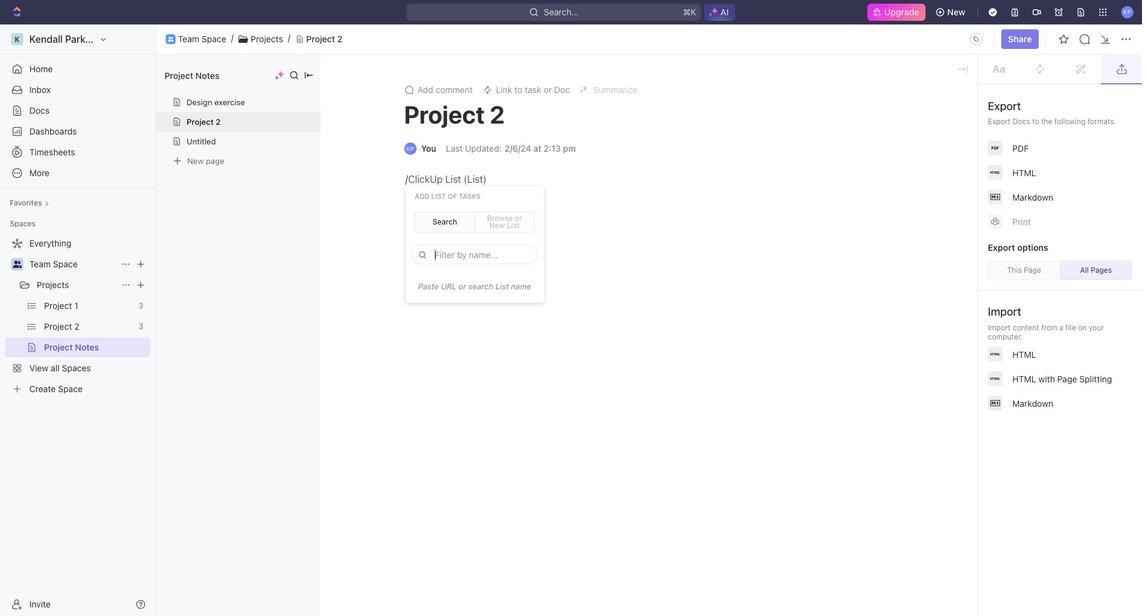 Task type: describe. For each thing, give the bounding box(es) containing it.
home link
[[5, 59, 151, 79]]

Filter by name... text field
[[435, 245, 534, 264]]

dashboards link
[[5, 122, 151, 141]]

export docs to the following formats.
[[988, 117, 1117, 126]]

export options
[[988, 242, 1049, 253]]

add comment
[[418, 84, 473, 95]]

exercise
[[215, 97, 245, 107]]

url
[[441, 282, 457, 291]]

pm
[[563, 143, 576, 154]]

team space link for bottommost projects link
[[29, 255, 116, 274]]

1 horizontal spatial project 2
[[306, 33, 343, 44]]

updated:
[[465, 143, 502, 154]]

spaces
[[10, 219, 36, 228]]

to
[[1033, 117, 1040, 126]]

2 markdown from the top
[[1013, 398, 1054, 409]]

3 html from the top
[[1013, 374, 1037, 384]]

design
[[187, 97, 212, 107]]

1 markdown from the top
[[1013, 192, 1054, 202]]

team space inside sidebar navigation
[[29, 259, 78, 269]]

1 vertical spatial or
[[459, 282, 466, 291]]

team for rightmost projects link
[[178, 33, 199, 44]]

1 html from the top
[[1013, 167, 1037, 178]]

user group image for rightmost projects link's team space "link"
[[168, 37, 174, 41]]

2 horizontal spatial 2
[[490, 100, 505, 129]]

add for add list of tasks
[[415, 192, 430, 200]]

projects inside sidebar navigation
[[37, 280, 69, 290]]

space for bottommost projects link
[[53, 259, 78, 269]]

(list)
[[464, 174, 487, 185]]

design exercise
[[187, 97, 245, 107]]

export for export options
[[988, 242, 1016, 253]]

0 vertical spatial projects
[[251, 33, 283, 44]]

new button
[[931, 2, 973, 22]]

timesheets link
[[5, 143, 151, 162]]

new for new
[[948, 7, 966, 17]]

new page
[[187, 156, 224, 166]]

user group image for team space "link" inside 'tree'
[[13, 261, 22, 268]]

of
[[448, 192, 457, 200]]

list
[[431, 192, 446, 200]]

⌘k
[[683, 7, 696, 17]]

export for export
[[988, 100, 1021, 113]]

0 horizontal spatial page
[[1024, 266, 1042, 275]]

splitting
[[1080, 374, 1113, 384]]

paste
[[418, 282, 439, 291]]

pdf
[[1013, 143, 1029, 153]]

new for new page
[[187, 156, 204, 166]]

project notes
[[165, 70, 220, 80]]

2/6/24
[[505, 143, 531, 154]]

options
[[1018, 242, 1049, 253]]

2 vertical spatial list
[[496, 282, 509, 291]]

timesheets
[[29, 147, 75, 157]]

favorites
[[10, 198, 42, 207]]

import
[[988, 305, 1022, 318]]

share
[[1008, 34, 1032, 44]]

1 vertical spatial page
[[1058, 374, 1078, 384]]

/
[[405, 174, 408, 185]]

this
[[1008, 266, 1022, 275]]

last updated: 2/6/24 at 2:13 pm
[[446, 143, 576, 154]]

team for bottommost projects link
[[29, 259, 51, 269]]

last
[[446, 143, 463, 154]]



Task type: locate. For each thing, give the bounding box(es) containing it.
projects
[[251, 33, 283, 44], [37, 280, 69, 290]]

0 vertical spatial page
[[1024, 266, 1042, 275]]

add
[[418, 84, 433, 95], [415, 192, 430, 200]]

1 vertical spatial add
[[415, 192, 430, 200]]

comment
[[436, 84, 473, 95]]

page right this
[[1024, 266, 1042, 275]]

1 horizontal spatial team space
[[178, 33, 226, 44]]

0 horizontal spatial projects link
[[37, 275, 116, 295]]

1 vertical spatial user group image
[[13, 261, 22, 268]]

sidebar navigation
[[0, 24, 156, 616]]

html up html with page splitting on the bottom right of page
[[1013, 349, 1037, 360]]

0 vertical spatial markdown
[[1013, 192, 1054, 202]]

new right upgrade
[[948, 7, 966, 17]]

team space
[[178, 33, 226, 44], [29, 259, 78, 269]]

1 vertical spatial projects link
[[37, 275, 116, 295]]

formats.
[[1088, 117, 1117, 126]]

1 horizontal spatial team
[[178, 33, 199, 44]]

2 export from the top
[[988, 117, 1011, 126]]

1 vertical spatial space
[[53, 259, 78, 269]]

tree
[[5, 234, 151, 399]]

markdown up options
[[1013, 192, 1054, 202]]

1 vertical spatial team space
[[29, 259, 78, 269]]

inbox link
[[5, 80, 151, 100]]

docs link
[[5, 101, 151, 121]]

export left to
[[988, 117, 1011, 126]]

new left page
[[187, 156, 204, 166]]

html
[[1013, 167, 1037, 178], [1013, 349, 1037, 360], [1013, 374, 1037, 384]]

project
[[306, 33, 335, 44], [165, 70, 193, 80], [404, 100, 485, 129], [187, 117, 214, 127]]

1 horizontal spatial user group image
[[168, 37, 174, 41]]

following
[[1055, 117, 1086, 126]]

1 horizontal spatial new
[[489, 221, 505, 230]]

or
[[515, 214, 522, 223], [459, 282, 466, 291]]

1 horizontal spatial projects
[[251, 33, 283, 44]]

1 vertical spatial html
[[1013, 349, 1037, 360]]

0 vertical spatial docs
[[29, 105, 50, 116]]

with
[[1039, 374, 1056, 384]]

2 vertical spatial new
[[489, 221, 505, 230]]

1 horizontal spatial projects link
[[251, 33, 283, 44]]

2 html from the top
[[1013, 349, 1037, 360]]

team space link inside 'tree'
[[29, 255, 116, 274]]

0 horizontal spatial new
[[187, 156, 204, 166]]

project 2
[[306, 33, 343, 44], [404, 100, 505, 129], [187, 117, 221, 127]]

space inside sidebar navigation
[[53, 259, 78, 269]]

1 horizontal spatial space
[[202, 33, 226, 44]]

1 export from the top
[[988, 100, 1021, 113]]

notes
[[196, 70, 220, 80]]

or inside browse or new list
[[515, 214, 522, 223]]

or right browse
[[515, 214, 522, 223]]

add for add comment
[[418, 84, 433, 95]]

0 horizontal spatial team
[[29, 259, 51, 269]]

this page
[[1008, 266, 1042, 275]]

0 horizontal spatial or
[[459, 282, 466, 291]]

0 vertical spatial team space link
[[178, 33, 226, 44]]

projects link
[[251, 33, 283, 44], [37, 275, 116, 295]]

0 horizontal spatial 2
[[216, 117, 221, 127]]

export for export docs to the following formats.
[[988, 117, 1011, 126]]

team space up 'notes'
[[178, 33, 226, 44]]

inbox
[[29, 84, 51, 95]]

browse or new list
[[487, 214, 522, 230]]

0 vertical spatial new
[[948, 7, 966, 17]]

0 horizontal spatial project 2
[[187, 117, 221, 127]]

1 vertical spatial docs
[[1013, 117, 1031, 126]]

add list of tasks
[[415, 192, 481, 200]]

page
[[206, 156, 224, 166]]

0 vertical spatial list
[[445, 174, 461, 185]]

2 vertical spatial export
[[988, 242, 1016, 253]]

home
[[29, 64, 53, 74]]

0 vertical spatial export
[[988, 100, 1021, 113]]

list up filter by name... text field
[[507, 221, 520, 230]]

team space link
[[178, 33, 226, 44], [29, 255, 116, 274]]

team inside sidebar navigation
[[29, 259, 51, 269]]

0 horizontal spatial projects
[[37, 280, 69, 290]]

upgrade link
[[868, 4, 926, 21]]

space
[[202, 33, 226, 44], [53, 259, 78, 269]]

team
[[178, 33, 199, 44], [29, 259, 51, 269]]

docs
[[29, 105, 50, 116], [1013, 117, 1031, 126]]

0 vertical spatial team
[[178, 33, 199, 44]]

user group image down spaces
[[13, 261, 22, 268]]

dashboards
[[29, 126, 77, 136]]

new
[[948, 7, 966, 17], [187, 156, 204, 166], [489, 221, 505, 230]]

invite
[[29, 599, 51, 609]]

0 horizontal spatial user group image
[[13, 261, 22, 268]]

0 vertical spatial or
[[515, 214, 522, 223]]

favorites button
[[5, 196, 54, 211]]

space for rightmost projects link
[[202, 33, 226, 44]]

at
[[534, 143, 542, 154]]

0 vertical spatial html
[[1013, 167, 1037, 178]]

0 vertical spatial team space
[[178, 33, 226, 44]]

add left 'comment' at the top left of the page
[[418, 84, 433, 95]]

team space down spaces
[[29, 259, 78, 269]]

team up project notes
[[178, 33, 199, 44]]

1 vertical spatial team space link
[[29, 255, 116, 274]]

1 vertical spatial new
[[187, 156, 204, 166]]

1 horizontal spatial 2
[[337, 33, 343, 44]]

list
[[445, 174, 461, 185], [507, 221, 520, 230], [496, 282, 509, 291]]

2 vertical spatial html
[[1013, 374, 1037, 384]]

the
[[1042, 117, 1053, 126]]

untitled
[[187, 136, 216, 146]]

docs down inbox
[[29, 105, 50, 116]]

docs left to
[[1013, 117, 1031, 126]]

1 vertical spatial team
[[29, 259, 51, 269]]

tasks
[[459, 192, 481, 200]]

export up pdf
[[988, 100, 1021, 113]]

page
[[1024, 266, 1042, 275], [1058, 374, 1078, 384]]

1 horizontal spatial or
[[515, 214, 522, 223]]

0 horizontal spatial team space link
[[29, 255, 116, 274]]

html left with
[[1013, 374, 1037, 384]]

name
[[511, 282, 531, 291]]

upgrade
[[885, 7, 920, 17]]

list inside browse or new list
[[507, 221, 520, 230]]

1 vertical spatial export
[[988, 117, 1011, 126]]

1 vertical spatial list
[[507, 221, 520, 230]]

0 vertical spatial user group image
[[168, 37, 174, 41]]

paste url or search list name
[[418, 282, 531, 291]]

1 vertical spatial markdown
[[1013, 398, 1054, 409]]

0 horizontal spatial docs
[[29, 105, 50, 116]]

browse
[[487, 214, 513, 223]]

list up of on the top left
[[445, 174, 461, 185]]

clickup
[[408, 174, 443, 185]]

/ clickup list (list)
[[405, 174, 487, 185]]

new inside browse or new list
[[489, 221, 505, 230]]

export up this
[[988, 242, 1016, 253]]

search
[[469, 282, 493, 291]]

0 vertical spatial projects link
[[251, 33, 283, 44]]

3 export from the top
[[988, 242, 1016, 253]]

html with page splitting
[[1013, 374, 1113, 384]]

user group image
[[168, 37, 174, 41], [13, 261, 22, 268]]

page right with
[[1058, 374, 1078, 384]]

new up filter by name... text field
[[489, 221, 505, 230]]

0 vertical spatial space
[[202, 33, 226, 44]]

0 horizontal spatial team space
[[29, 259, 78, 269]]

tree inside sidebar navigation
[[5, 234, 151, 399]]

add left list
[[415, 192, 430, 200]]

2 horizontal spatial new
[[948, 7, 966, 17]]

1 horizontal spatial docs
[[1013, 117, 1031, 126]]

2:13
[[544, 143, 561, 154]]

team space link for rightmost projects link
[[178, 33, 226, 44]]

1 horizontal spatial page
[[1058, 374, 1078, 384]]

team down spaces
[[29, 259, 51, 269]]

1 horizontal spatial team space link
[[178, 33, 226, 44]]

2
[[337, 33, 343, 44], [490, 100, 505, 129], [216, 117, 221, 127]]

search...
[[544, 7, 579, 17]]

user group image inside 'tree'
[[13, 261, 22, 268]]

docs inside sidebar navigation
[[29, 105, 50, 116]]

1 vertical spatial projects
[[37, 280, 69, 290]]

or right the url
[[459, 282, 466, 291]]

html down pdf
[[1013, 167, 1037, 178]]

2 horizontal spatial project 2
[[404, 100, 505, 129]]

export
[[988, 100, 1021, 113], [988, 117, 1011, 126], [988, 242, 1016, 253]]

list left name
[[496, 282, 509, 291]]

tree containing team space
[[5, 234, 151, 399]]

new inside new button
[[948, 7, 966, 17]]

0 vertical spatial add
[[418, 84, 433, 95]]

0 horizontal spatial space
[[53, 259, 78, 269]]

user group image up project notes
[[168, 37, 174, 41]]

markdown down with
[[1013, 398, 1054, 409]]

markdown
[[1013, 192, 1054, 202], [1013, 398, 1054, 409]]



Task type: vqa. For each thing, say whether or not it's contained in the screenshot.
Team Space for user group image
yes



